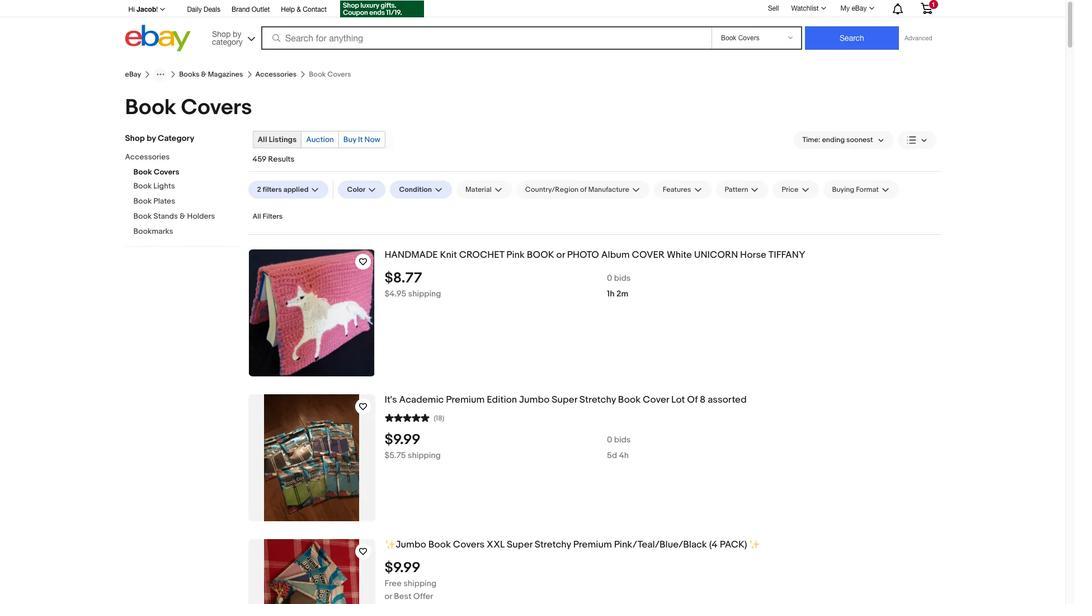 Task type: describe. For each thing, give the bounding box(es) containing it.
book left cover
[[619, 395, 641, 406]]

results
[[268, 155, 295, 164]]

(4
[[710, 540, 718, 551]]

get the coupon image
[[340, 1, 424, 17]]

filters
[[263, 212, 283, 221]]

buy
[[344, 135, 357, 144]]

lot
[[672, 395, 686, 406]]

shipping inside the $9.99 free shipping or best offer
[[404, 579, 437, 589]]

459
[[253, 155, 267, 164]]

jumbo
[[520, 395, 550, 406]]

shop by category
[[212, 29, 243, 46]]

shop by category banner
[[122, 0, 941, 54]]

listings
[[269, 135, 297, 144]]

pack)
[[720, 540, 748, 551]]

shop by category button
[[207, 25, 258, 49]]

all filters
[[253, 212, 283, 221]]

book plates link
[[134, 197, 240, 207]]

book lights link
[[134, 181, 240, 192]]

pattern button
[[716, 181, 769, 199]]

bids for $8.77
[[615, 273, 631, 284]]

1h 2m
[[608, 289, 629, 299]]

hi jacob !
[[128, 5, 158, 13]]

2 filters applied button
[[248, 181, 329, 199]]

buying format button
[[824, 181, 900, 199]]

white
[[667, 250, 693, 261]]

book down shop by category in the top left of the page
[[134, 167, 152, 177]]

view: list view image
[[907, 134, 928, 146]]

book covers
[[125, 95, 252, 121]]

cover
[[632, 250, 665, 261]]

Search for anything text field
[[263, 27, 710, 49]]

watchlist
[[792, 4, 819, 12]]

material button
[[457, 181, 512, 199]]

all listings link
[[253, 132, 301, 148]]

time: ending soonest button
[[794, 131, 894, 149]]

shop for shop by category
[[125, 133, 145, 144]]

daily
[[187, 6, 202, 13]]

contact
[[303, 6, 327, 13]]

459 results
[[253, 155, 295, 164]]

help & contact link
[[281, 4, 327, 16]]

brand outlet link
[[232, 4, 270, 16]]

of
[[581, 185, 587, 194]]

watchlist link
[[786, 2, 832, 15]]

price button
[[773, 181, 819, 199]]

material
[[466, 185, 492, 194]]

plates
[[154, 197, 175, 206]]

crochet
[[460, 250, 505, 261]]

5d
[[608, 451, 618, 461]]

applied
[[284, 185, 309, 194]]

sell link
[[764, 4, 785, 12]]

8
[[700, 395, 706, 406]]

buying
[[833, 185, 855, 194]]

5d 4h
[[608, 451, 629, 461]]

shipping for $8.77
[[408, 289, 441, 299]]

it
[[358, 135, 363, 144]]

manufacture
[[589, 185, 630, 194]]

shop by category
[[125, 133, 194, 144]]

book right ✨jumbo
[[429, 540, 451, 551]]

jacob
[[137, 5, 156, 13]]

hi
[[128, 6, 135, 13]]

price
[[782, 185, 799, 194]]

pink/teal/blue/black
[[615, 540, 708, 551]]

it's
[[385, 395, 397, 406]]

now
[[365, 135, 381, 144]]

by for category
[[147, 133, 156, 144]]

book stands & holders link
[[134, 212, 240, 222]]

my ebay
[[841, 4, 868, 12]]

(18) link
[[385, 413, 445, 423]]

time: ending soonest
[[803, 135, 874, 144]]

color
[[347, 185, 366, 194]]

shop for shop by category
[[212, 29, 231, 38]]

xxl
[[487, 540, 505, 551]]

book left plates
[[134, 197, 152, 206]]

1 horizontal spatial stretchy
[[580, 395, 616, 406]]

1 vertical spatial super
[[507, 540, 533, 551]]

2 filters applied
[[257, 185, 309, 194]]

premium inside ✨jumbo book covers xxl super stretchy premium pink/teal/blue/black (4 pack) ✨ link
[[574, 540, 612, 551]]

2m
[[617, 289, 629, 299]]

ebay inside my ebay link
[[852, 4, 868, 12]]

accessories book covers book lights book plates book stands & holders bookmarks
[[125, 152, 215, 236]]

all for all listings
[[258, 135, 267, 144]]

all listings
[[258, 135, 297, 144]]

knit
[[440, 250, 457, 261]]

tiffany
[[769, 250, 806, 261]]

bookmarks
[[134, 227, 173, 236]]

✨jumbo book covers xxl super stretchy premium pink/teal/blue/black (4 pack) ✨ image
[[264, 540, 360, 605]]

daily deals
[[187, 6, 221, 13]]

0 vertical spatial covers
[[181, 95, 252, 121]]

handmade knit crochet pink book or photo album cover white unicorn horse tiffany link
[[385, 250, 941, 261]]

it's academic premium edition jumbo super stretchy book cover lot of 8 assorted
[[385, 395, 747, 406]]

0 horizontal spatial stretchy
[[535, 540, 572, 551]]

$5.75
[[385, 451, 406, 461]]

1 horizontal spatial super
[[552, 395, 578, 406]]

all for all filters
[[253, 212, 261, 221]]

daily deals link
[[187, 4, 221, 16]]

buying format
[[833, 185, 880, 194]]



Task type: locate. For each thing, give the bounding box(es) containing it.
$9.99 up $5.75 on the bottom left of the page
[[385, 432, 421, 449]]

& inside accessories book covers book lights book plates book stands & holders bookmarks
[[180, 212, 186, 221]]

0 inside 0 bids $5.75 shipping
[[608, 435, 613, 446]]

accessories
[[256, 70, 297, 79], [125, 152, 170, 162]]

1 horizontal spatial accessories
[[256, 70, 297, 79]]

super right xxl
[[507, 540, 533, 551]]

or
[[557, 250, 565, 261], [385, 592, 392, 602]]

0 vertical spatial ebay
[[852, 4, 868, 12]]

accessories for accessories book covers book lights book plates book stands & holders bookmarks
[[125, 152, 170, 162]]

1 vertical spatial premium
[[574, 540, 612, 551]]

all left filters
[[253, 212, 261, 221]]

1 horizontal spatial by
[[233, 29, 242, 38]]

book up shop by category in the top left of the page
[[125, 95, 176, 121]]

accessories inside accessories book covers book lights book plates book stands & holders bookmarks
[[125, 152, 170, 162]]

1 bids from the top
[[615, 273, 631, 284]]

0 horizontal spatial by
[[147, 133, 156, 144]]

1
[[932, 1, 936, 8]]

covers for ✨jumbo book covers xxl super stretchy premium pink/teal/blue/black (4 pack) ✨
[[453, 540, 485, 551]]

by for category
[[233, 29, 242, 38]]

0 horizontal spatial ebay
[[125, 70, 141, 79]]

$9.99 for $9.99 free shipping or best offer
[[385, 560, 421, 577]]

super right jumbo
[[552, 395, 578, 406]]

0 vertical spatial super
[[552, 395, 578, 406]]

✨jumbo book covers xxl super stretchy premium pink/teal/blue/black (4 pack) ✨ link
[[385, 540, 941, 551]]

1 vertical spatial all
[[253, 212, 261, 221]]

1 horizontal spatial ebay
[[852, 4, 868, 12]]

pink
[[507, 250, 525, 261]]

5 out of 5 stars image
[[385, 413, 430, 423]]

holders
[[187, 212, 215, 221]]

all
[[258, 135, 267, 144], [253, 212, 261, 221]]

condition button
[[390, 181, 452, 199]]

album
[[602, 250, 630, 261]]

handmade
[[385, 250, 438, 261]]

accessories right magazines
[[256, 70, 297, 79]]

covers left xxl
[[453, 540, 485, 551]]

& right books at the top
[[201, 70, 207, 79]]

unicorn
[[695, 250, 739, 261]]

0 vertical spatial stretchy
[[580, 395, 616, 406]]

0 horizontal spatial accessories link
[[125, 152, 232, 163]]

time:
[[803, 135, 821, 144]]

1 vertical spatial by
[[147, 133, 156, 144]]

filters
[[263, 185, 282, 194]]

0 vertical spatial accessories
[[256, 70, 297, 79]]

bids
[[615, 273, 631, 284], [615, 435, 631, 446]]

handmade knit crochet pink book or photo album cover white unicorn horse tiffany image
[[249, 250, 375, 377]]

of
[[688, 395, 698, 406]]

accessories for accessories
[[256, 70, 297, 79]]

assorted
[[708, 395, 747, 406]]

$4.95
[[385, 289, 407, 299]]

format
[[857, 185, 880, 194]]

buy it now link
[[339, 132, 385, 148]]

0 horizontal spatial accessories
[[125, 152, 170, 162]]

help
[[281, 6, 295, 13]]

0 horizontal spatial or
[[385, 592, 392, 602]]

0 horizontal spatial premium
[[446, 395, 485, 406]]

auction link
[[302, 132, 339, 148]]

all inside button
[[253, 212, 261, 221]]

0 vertical spatial premium
[[446, 395, 485, 406]]

shipping down $8.77
[[408, 289, 441, 299]]

2 0 from the top
[[608, 435, 613, 446]]

edition
[[487, 395, 517, 406]]

brand
[[232, 6, 250, 13]]

account navigation
[[122, 0, 941, 19]]

covers inside ✨jumbo book covers xxl super stretchy premium pink/teal/blue/black (4 pack) ✨ link
[[453, 540, 485, 551]]

bids for $9.99
[[615, 435, 631, 446]]

covers for accessories book covers book lights book plates book stands & holders bookmarks
[[154, 167, 179, 177]]

covers inside accessories book covers book lights book plates book stands & holders bookmarks
[[154, 167, 179, 177]]

covers up lights
[[154, 167, 179, 177]]

1 vertical spatial stretchy
[[535, 540, 572, 551]]

1 vertical spatial accessories link
[[125, 152, 232, 163]]

0 inside 0 bids $4.95 shipping
[[608, 273, 613, 284]]

cover
[[643, 395, 670, 406]]

1 horizontal spatial accessories link
[[256, 70, 297, 79]]

1 horizontal spatial &
[[201, 70, 207, 79]]

premium inside it's academic premium edition jumbo super stretchy book cover lot of 8 assorted link
[[446, 395, 485, 406]]

& inside account navigation
[[297, 6, 301, 13]]

1 vertical spatial bids
[[615, 435, 631, 446]]

bids inside 0 bids $4.95 shipping
[[615, 273, 631, 284]]

0 vertical spatial shipping
[[408, 289, 441, 299]]

1 vertical spatial ebay
[[125, 70, 141, 79]]

book left lights
[[134, 181, 152, 191]]

shipping inside 0 bids $4.95 shipping
[[408, 289, 441, 299]]

0 vertical spatial 0
[[608, 273, 613, 284]]

premium
[[446, 395, 485, 406], [574, 540, 612, 551]]

shipping
[[408, 289, 441, 299], [408, 451, 441, 461], [404, 579, 437, 589]]

0 vertical spatial or
[[557, 250, 565, 261]]

None submit
[[806, 26, 900, 50]]

$9.99 up free
[[385, 560, 421, 577]]

books & magazines link
[[179, 70, 243, 79]]

shipping up offer
[[404, 579, 437, 589]]

color button
[[338, 181, 386, 199]]

country/region of manufacture
[[526, 185, 630, 194]]

my ebay link
[[835, 2, 880, 15]]

magazines
[[208, 70, 243, 79]]

by
[[233, 29, 242, 38], [147, 133, 156, 144]]

1 horizontal spatial covers
[[181, 95, 252, 121]]

buy it now
[[344, 135, 381, 144]]

0 vertical spatial accessories link
[[256, 70, 297, 79]]

help & contact
[[281, 6, 327, 13]]

1 horizontal spatial shop
[[212, 29, 231, 38]]

soonest
[[847, 135, 874, 144]]

2 vertical spatial covers
[[453, 540, 485, 551]]

&
[[297, 6, 301, 13], [201, 70, 207, 79], [180, 212, 186, 221]]

by left category in the left of the page
[[147, 133, 156, 144]]

ending
[[823, 135, 845, 144]]

0 horizontal spatial shop
[[125, 133, 145, 144]]

✨
[[750, 540, 761, 551]]

0 vertical spatial $9.99
[[385, 432, 421, 449]]

stands
[[154, 212, 178, 221]]

shipping inside 0 bids $5.75 shipping
[[408, 451, 441, 461]]

✨jumbo book covers xxl super stretchy premium pink/teal/blue/black (4 pack) ✨
[[385, 540, 761, 551]]

or down free
[[385, 592, 392, 602]]

it's academic premium edition jumbo super stretchy book cover lot of 8 assorted image
[[264, 395, 360, 522]]

1 horizontal spatial premium
[[574, 540, 612, 551]]

2 vertical spatial shipping
[[404, 579, 437, 589]]

1 horizontal spatial or
[[557, 250, 565, 261]]

outlet
[[252, 6, 270, 13]]

all filters button
[[248, 208, 287, 226]]

features button
[[654, 181, 712, 199]]

or right book
[[557, 250, 565, 261]]

& for magazines
[[201, 70, 207, 79]]

horse
[[741, 250, 767, 261]]

bids up '4h'
[[615, 435, 631, 446]]

my
[[841, 4, 850, 12]]

1 $9.99 from the top
[[385, 432, 421, 449]]

shop down deals at the left top of the page
[[212, 29, 231, 38]]

advanced
[[905, 35, 933, 41]]

2 $9.99 from the top
[[385, 560, 421, 577]]

0 vertical spatial all
[[258, 135, 267, 144]]

0 horizontal spatial &
[[180, 212, 186, 221]]

0 vertical spatial shop
[[212, 29, 231, 38]]

1 vertical spatial $9.99
[[385, 560, 421, 577]]

book
[[527, 250, 555, 261]]

2 vertical spatial &
[[180, 212, 186, 221]]

1 vertical spatial shipping
[[408, 451, 441, 461]]

offer
[[414, 592, 434, 602]]

books & magazines
[[179, 70, 243, 79]]

academic
[[399, 395, 444, 406]]

1 0 from the top
[[608, 273, 613, 284]]

covers down books & magazines at left
[[181, 95, 252, 121]]

book up bookmarks
[[134, 212, 152, 221]]

0 for $8.77
[[608, 273, 613, 284]]

0 horizontal spatial super
[[507, 540, 533, 551]]

none submit inside "shop by category" banner
[[806, 26, 900, 50]]

2 horizontal spatial &
[[297, 6, 301, 13]]

shop inside shop by category
[[212, 29, 231, 38]]

accessories down shop by category in the top left of the page
[[125, 152, 170, 162]]

0 vertical spatial &
[[297, 6, 301, 13]]

by down brand
[[233, 29, 242, 38]]

country/region of manufacture button
[[517, 181, 650, 199]]

shop left category in the left of the page
[[125, 133, 145, 144]]

condition
[[399, 185, 432, 194]]

$9.99 for $9.99
[[385, 432, 421, 449]]

by inside shop by category
[[233, 29, 242, 38]]

$9.99 inside the $9.99 free shipping or best offer
[[385, 560, 421, 577]]

handmade knit crochet pink book or photo album cover white unicorn horse tiffany
[[385, 250, 806, 261]]

accessories link right magazines
[[256, 70, 297, 79]]

accessories link down category in the left of the page
[[125, 152, 232, 163]]

bids up 2m
[[615, 273, 631, 284]]

0 vertical spatial by
[[233, 29, 242, 38]]

1 vertical spatial shop
[[125, 133, 145, 144]]

1 vertical spatial &
[[201, 70, 207, 79]]

deals
[[204, 6, 221, 13]]

2
[[257, 185, 261, 194]]

1 vertical spatial 0
[[608, 435, 613, 446]]

shipping for $9.99
[[408, 451, 441, 461]]

1 vertical spatial covers
[[154, 167, 179, 177]]

best
[[394, 592, 412, 602]]

1 vertical spatial accessories
[[125, 152, 170, 162]]

covers
[[181, 95, 252, 121], [154, 167, 179, 177], [453, 540, 485, 551]]

free
[[385, 579, 402, 589]]

0 up 1h
[[608, 273, 613, 284]]

super
[[552, 395, 578, 406], [507, 540, 533, 551]]

1 vertical spatial or
[[385, 592, 392, 602]]

$8.77
[[385, 270, 422, 287]]

(18)
[[434, 414, 445, 423]]

1 link
[[915, 0, 940, 16]]

✨jumbo
[[385, 540, 427, 551]]

& down book plates link
[[180, 212, 186, 221]]

pattern
[[725, 185, 749, 194]]

0 vertical spatial bids
[[615, 273, 631, 284]]

country/region
[[526, 185, 579, 194]]

or inside the $9.99 free shipping or best offer
[[385, 592, 392, 602]]

2 horizontal spatial covers
[[453, 540, 485, 551]]

sell
[[769, 4, 780, 12]]

all up 459
[[258, 135, 267, 144]]

& right help
[[297, 6, 301, 13]]

$9.99 free shipping or best offer
[[385, 560, 437, 602]]

ebay link
[[125, 70, 141, 79]]

0 up the "5d" on the bottom right of page
[[608, 435, 613, 446]]

it's academic premium edition jumbo super stretchy book cover lot of 8 assorted link
[[385, 395, 941, 406]]

& for contact
[[297, 6, 301, 13]]

shipping right $5.75 on the bottom left of the page
[[408, 451, 441, 461]]

bids inside 0 bids $5.75 shipping
[[615, 435, 631, 446]]

2 bids from the top
[[615, 435, 631, 446]]

1h
[[608, 289, 615, 299]]

0 for $9.99
[[608, 435, 613, 446]]

0 horizontal spatial covers
[[154, 167, 179, 177]]



Task type: vqa. For each thing, say whether or not it's contained in the screenshot.
✨Jumbo Book Covers XXL Super Stretchy Premium Pink/Teal/Blue/Black (4 PACK) ✨ image
yes



